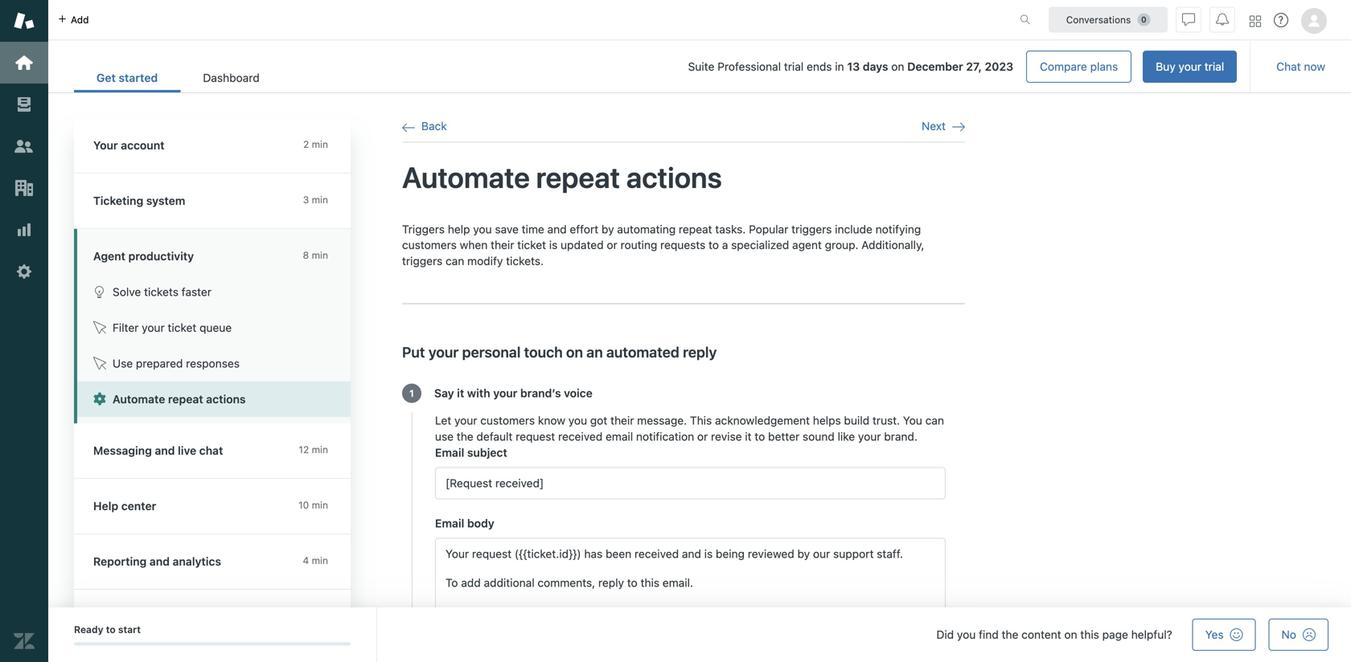 Task type: vqa. For each thing, say whether or not it's contained in the screenshot.
the responses inside the content-title region
no



Task type: locate. For each thing, give the bounding box(es) containing it.
12 min
[[299, 444, 328, 456]]

filter your ticket queue button
[[77, 310, 351, 346]]

it right say
[[457, 387, 464, 400]]

2 horizontal spatial on
[[1064, 629, 1077, 642]]

let your customers know you got their message. this acknowledgement helps build trust. you can use the default request received email notification or revise it to better sound like your brand.
[[435, 414, 944, 443]]

on inside region
[[566, 344, 583, 361]]

0 vertical spatial email
[[435, 446, 464, 460]]

your inside button
[[142, 321, 165, 335]]

automate repeat actions down use prepared responses
[[113, 393, 246, 406]]

min right 12
[[312, 444, 328, 456]]

you inside triggers help you save time and effort by automating repeat tasks. popular triggers include notifying customers when their ticket is updated or routing requests to a specialized agent group. additionally, triggers can modify tickets.
[[473, 223, 492, 236]]

actions inside content-title region
[[626, 160, 722, 194]]

repeat up requests
[[679, 223, 712, 236]]

13
[[847, 60, 860, 73]]

0 horizontal spatial ticket
[[168, 321, 196, 335]]

ticket
[[517, 239, 546, 252], [168, 321, 196, 335]]

and left the live
[[155, 444, 175, 458]]

tickets.
[[506, 254, 544, 268]]

start
[[118, 624, 141, 636]]

save
[[495, 223, 519, 236]]

customers inside triggers help you save time and effort by automating repeat tasks. popular triggers include notifying customers when their ticket is updated or routing requests to a specialized agent group. additionally, triggers can modify tickets.
[[402, 239, 457, 252]]

your right with
[[493, 387, 517, 400]]

0 horizontal spatial on
[[566, 344, 583, 361]]

the right find
[[1002, 629, 1019, 642]]

1 horizontal spatial trial
[[1205, 60, 1224, 73]]

their
[[491, 239, 514, 252], [610, 414, 634, 427]]

1 min from the top
[[312, 139, 328, 150]]

effort
[[570, 223, 598, 236]]

0 vertical spatial the
[[457, 430, 473, 443]]

0 vertical spatial on
[[891, 60, 904, 73]]

and inside triggers help you save time and effort by automating repeat tasks. popular triggers include notifying customers when their ticket is updated or routing requests to a specialized agent group. additionally, triggers can modify tickets.
[[547, 223, 567, 236]]

0 vertical spatial their
[[491, 239, 514, 252]]

1 vertical spatial it
[[745, 430, 752, 443]]

0 horizontal spatial their
[[491, 239, 514, 252]]

your for personal
[[429, 344, 459, 361]]

1 horizontal spatial automate repeat actions
[[402, 160, 722, 194]]

1 vertical spatial email
[[435, 517, 464, 530]]

repeat inside triggers help you save time and effort by automating repeat tasks. popular triggers include notifying customers when their ticket is updated or routing requests to a specialized agent group. additionally, triggers can modify tickets.
[[679, 223, 712, 236]]

5 min from the top
[[312, 500, 328, 511]]

your inside button
[[1179, 60, 1202, 73]]

1 vertical spatial customers
[[480, 414, 535, 427]]

min for your account
[[312, 139, 328, 150]]

time
[[522, 223, 544, 236]]

or inside let your customers know you got their message. this acknowledgement helps build trust. you can use the default request received email notification or revise it to better sound like your brand.
[[697, 430, 708, 443]]

2023
[[985, 60, 1013, 73]]

1 horizontal spatial the
[[1002, 629, 1019, 642]]

1 email from the top
[[435, 446, 464, 460]]

0 horizontal spatial you
[[473, 223, 492, 236]]

2 vertical spatial and
[[149, 555, 170, 569]]

notifying
[[876, 223, 921, 236]]

back
[[421, 119, 447, 133]]

get
[[97, 71, 116, 84]]

27,
[[966, 60, 982, 73]]

to
[[709, 239, 719, 252], [755, 430, 765, 443], [106, 624, 116, 636]]

min right 8 on the left top of the page
[[312, 250, 328, 261]]

1 vertical spatial repeat
[[679, 223, 712, 236]]

to left a
[[709, 239, 719, 252]]

min for ticketing system
[[312, 194, 328, 205]]

tasks.
[[715, 223, 746, 236]]

0 horizontal spatial automate repeat actions
[[113, 393, 246, 406]]

0 horizontal spatial trial
[[784, 60, 804, 73]]

actions
[[626, 160, 722, 194], [206, 393, 246, 406]]

0 horizontal spatial actions
[[206, 393, 246, 406]]

2 vertical spatial you
[[957, 629, 976, 642]]

like
[[838, 430, 855, 443]]

1 vertical spatial to
[[755, 430, 765, 443]]

or down the this
[[697, 430, 708, 443]]

automate repeat actions inside button
[[113, 393, 246, 406]]

conversations
[[1066, 14, 1131, 25]]

buy
[[1156, 60, 1176, 73]]

2
[[303, 139, 309, 150]]

the inside let your customers know you got their message. this acknowledgement helps build trust. you can use the default request received email notification or revise it to better sound like your brand.
[[457, 430, 473, 443]]

ticketing system
[[93, 194, 185, 207]]

triggers
[[792, 223, 832, 236], [402, 254, 443, 268]]

1 vertical spatial and
[[155, 444, 175, 458]]

their inside let your customers know you got their message. this acknowledgement helps build trust. you can use the default request received email notification or revise it to better sound like your brand.
[[610, 414, 634, 427]]

this
[[690, 414, 712, 427]]

chat
[[1276, 60, 1301, 73]]

2 min from the top
[[312, 194, 328, 205]]

min right '4'
[[312, 555, 328, 567]]

0 horizontal spatial or
[[607, 239, 617, 252]]

0 vertical spatial or
[[607, 239, 617, 252]]

can inside triggers help you save time and effort by automating repeat tasks. popular triggers include notifying customers when their ticket is updated or routing requests to a specialized agent group. additionally, triggers can modify tickets.
[[446, 254, 464, 268]]

can down when
[[446, 254, 464, 268]]

center
[[121, 500, 156, 513]]

0 vertical spatial ticket
[[517, 239, 546, 252]]

live
[[178, 444, 196, 458]]

1 vertical spatial you
[[568, 414, 587, 427]]

messaging
[[93, 444, 152, 458]]

1 vertical spatial their
[[610, 414, 634, 427]]

0 horizontal spatial to
[[106, 624, 116, 636]]

2 vertical spatial repeat
[[168, 393, 203, 406]]

1 vertical spatial automate
[[113, 393, 165, 406]]

1 horizontal spatial can
[[925, 414, 944, 427]]

footer
[[48, 608, 1351, 663]]

ticket down time
[[517, 239, 546, 252]]

their down save
[[491, 239, 514, 252]]

no
[[1282, 629, 1296, 642]]

automate repeat actions up "effort"
[[402, 160, 722, 194]]

min right 3
[[312, 194, 328, 205]]

1 horizontal spatial customers
[[480, 414, 535, 427]]

your right filter
[[142, 321, 165, 335]]

0 horizontal spatial the
[[457, 430, 473, 443]]

customers up default
[[480, 414, 535, 427]]

1 horizontal spatial repeat
[[536, 160, 620, 194]]

December 27, 2023 text field
[[907, 60, 1013, 73]]

on left an
[[566, 344, 583, 361]]

0 horizontal spatial can
[[446, 254, 464, 268]]

an
[[587, 344, 603, 361]]

on right the days
[[891, 60, 904, 73]]

1 horizontal spatial triggers
[[792, 223, 832, 236]]

repeat inside the automate repeat actions button
[[168, 393, 203, 406]]

faster
[[182, 286, 212, 299]]

repeat inside content-title region
[[536, 160, 620, 194]]

4 min from the top
[[312, 444, 328, 456]]

updated
[[561, 239, 604, 252]]

main element
[[0, 0, 48, 663]]

0 vertical spatial customers
[[402, 239, 457, 252]]

and
[[547, 223, 567, 236], [155, 444, 175, 458], [149, 555, 170, 569]]

help
[[93, 500, 118, 513]]

to left start on the left of page
[[106, 624, 116, 636]]

chat now
[[1276, 60, 1325, 73]]

compare plans
[[1040, 60, 1118, 73]]

1 horizontal spatial actions
[[626, 160, 722, 194]]

admin image
[[14, 261, 35, 282]]

zendesk products image
[[1250, 16, 1261, 27]]

on left this
[[1064, 629, 1077, 642]]

agent productivity heading
[[74, 229, 351, 274]]

trial inside button
[[1205, 60, 1224, 73]]

know
[[538, 414, 565, 427]]

0 horizontal spatial customers
[[402, 239, 457, 252]]

1 horizontal spatial on
[[891, 60, 904, 73]]

ticket left queue
[[168, 321, 196, 335]]

automate
[[402, 160, 530, 194], [113, 393, 165, 406]]

trial for professional
[[784, 60, 804, 73]]

you right did
[[957, 629, 976, 642]]

and left analytics
[[149, 555, 170, 569]]

agent
[[792, 239, 822, 252]]

2 horizontal spatial you
[[957, 629, 976, 642]]

0 vertical spatial can
[[446, 254, 464, 268]]

1 horizontal spatial ticket
[[517, 239, 546, 252]]

when
[[460, 239, 488, 252]]

6 min from the top
[[312, 555, 328, 567]]

1 horizontal spatial their
[[610, 414, 634, 427]]

received
[[558, 430, 603, 443]]

get started
[[97, 71, 158, 84]]

suite
[[688, 60, 714, 73]]

0 horizontal spatial automate
[[113, 393, 165, 406]]

trial left ends at the right
[[784, 60, 804, 73]]

compare
[[1040, 60, 1087, 73]]

min right 10
[[312, 500, 328, 511]]

buy your trial button
[[1143, 51, 1237, 83]]

triggers up "agent"
[[792, 223, 832, 236]]

notifications image
[[1216, 13, 1229, 26]]

use
[[113, 357, 133, 370]]

min for reporting and analytics
[[312, 555, 328, 567]]

ready to start
[[74, 624, 141, 636]]

email for email subject
[[435, 446, 464, 460]]

tab list
[[74, 63, 282, 92]]

on inside section
[[891, 60, 904, 73]]

0 vertical spatial actions
[[626, 160, 722, 194]]

now
[[1304, 60, 1325, 73]]

progress-bar progress bar
[[74, 643, 351, 646]]

your right put on the left bottom of the page
[[429, 344, 459, 361]]

0 vertical spatial it
[[457, 387, 464, 400]]

your down build
[[858, 430, 881, 443]]

and up is
[[547, 223, 567, 236]]

0 vertical spatial automate
[[402, 160, 530, 194]]

repeat down use prepared responses
[[168, 393, 203, 406]]

0 horizontal spatial it
[[457, 387, 464, 400]]

2 email from the top
[[435, 517, 464, 530]]

get help image
[[1274, 13, 1288, 27]]

0 horizontal spatial repeat
[[168, 393, 203, 406]]

build
[[844, 414, 869, 427]]

actions up automating at the top
[[626, 160, 722, 194]]

it
[[457, 387, 464, 400], [745, 430, 752, 443]]

1 horizontal spatial you
[[568, 414, 587, 427]]

or down by
[[607, 239, 617, 252]]

email left body
[[435, 517, 464, 530]]

trial down notifications icon
[[1205, 60, 1224, 73]]

automating
[[617, 223, 676, 236]]

section
[[295, 51, 1237, 83]]

2 trial from the left
[[784, 60, 804, 73]]

to down acknowledgement at the right
[[755, 430, 765, 443]]

you up when
[[473, 223, 492, 236]]

min for help center
[[312, 500, 328, 511]]

you up "received"
[[568, 414, 587, 427]]

min inside agent productivity heading
[[312, 250, 328, 261]]

prepared
[[136, 357, 183, 370]]

2 horizontal spatial repeat
[[679, 223, 712, 236]]

repeat up "effort"
[[536, 160, 620, 194]]

1 horizontal spatial to
[[709, 239, 719, 252]]

actions down use prepared responses 'button'
[[206, 393, 246, 406]]

1 horizontal spatial automate
[[402, 160, 530, 194]]

1 vertical spatial on
[[566, 344, 583, 361]]

email down use
[[435, 446, 464, 460]]

ready
[[74, 624, 103, 636]]

reporting image
[[14, 220, 35, 240]]

Email body field
[[435, 468, 946, 500]]

add
[[71, 14, 89, 25]]

solve tickets faster button
[[77, 274, 351, 310]]

0 vertical spatial and
[[547, 223, 567, 236]]

2 horizontal spatial to
[[755, 430, 765, 443]]

1 vertical spatial can
[[925, 414, 944, 427]]

2 vertical spatial to
[[106, 624, 116, 636]]

repeat
[[536, 160, 620, 194], [679, 223, 712, 236], [168, 393, 203, 406]]

let
[[435, 414, 451, 427]]

you
[[903, 414, 922, 427]]

1 trial from the left
[[1205, 60, 1224, 73]]

and for reporting and analytics
[[149, 555, 170, 569]]

or
[[607, 239, 617, 252], [697, 430, 708, 443]]

1 vertical spatial automate repeat actions
[[113, 393, 246, 406]]

1 vertical spatial or
[[697, 430, 708, 443]]

triggers down triggers
[[402, 254, 443, 268]]

1 horizontal spatial or
[[697, 430, 708, 443]]

automate down use
[[113, 393, 165, 406]]

automate inside content-title region
[[402, 160, 530, 194]]

1 horizontal spatial it
[[745, 430, 752, 443]]

automate up help
[[402, 160, 530, 194]]

trial for your
[[1205, 60, 1224, 73]]

1 vertical spatial triggers
[[402, 254, 443, 268]]

your right buy
[[1179, 60, 1202, 73]]

can right the 'you'
[[925, 414, 944, 427]]

the up email subject
[[457, 430, 473, 443]]

to inside triggers help you save time and effort by automating repeat tasks. popular triggers include notifying customers when their ticket is updated or routing requests to a specialized agent group. additionally, triggers can modify tickets.
[[709, 239, 719, 252]]

ends
[[807, 60, 832, 73]]

your right let
[[454, 414, 477, 427]]

1 vertical spatial actions
[[206, 393, 246, 406]]

it down acknowledgement at the right
[[745, 430, 752, 443]]

1 vertical spatial ticket
[[168, 321, 196, 335]]

customers down triggers
[[402, 239, 457, 252]]

no button
[[1269, 619, 1329, 651]]

0 vertical spatial triggers
[[792, 223, 832, 236]]

2 vertical spatial on
[[1064, 629, 1077, 642]]

customers
[[402, 239, 457, 252], [480, 414, 535, 427]]

yes button
[[1192, 619, 1256, 651]]

acknowledgement
[[715, 414, 810, 427]]

min right 2
[[312, 139, 328, 150]]

0 vertical spatial repeat
[[536, 160, 620, 194]]

0 vertical spatial you
[[473, 223, 492, 236]]

footer containing did you find the content on this page helpful?
[[48, 608, 1351, 663]]

in
[[835, 60, 844, 73]]

0 vertical spatial to
[[709, 239, 719, 252]]

0 vertical spatial automate repeat actions
[[402, 160, 722, 194]]

their up email
[[610, 414, 634, 427]]

3 min from the top
[[312, 250, 328, 261]]

agent
[[93, 250, 125, 263]]



Task type: describe. For each thing, give the bounding box(es) containing it.
helpful?
[[1131, 629, 1172, 642]]

dashboard tab
[[180, 63, 282, 92]]

on inside footer
[[1064, 629, 1077, 642]]

this
[[1080, 629, 1099, 642]]

brand.
[[884, 430, 918, 443]]

brand's
[[520, 387, 561, 400]]

put your personal touch on an automated reply
[[402, 344, 717, 361]]

12
[[299, 444, 309, 456]]

responses
[[186, 357, 240, 370]]

conversations button
[[1049, 7, 1168, 33]]

modify
[[467, 254, 503, 268]]

yes
[[1205, 629, 1224, 642]]

solve
[[113, 286, 141, 299]]

did
[[936, 629, 954, 642]]

reporting and analytics
[[93, 555, 221, 569]]

2 min
[[303, 139, 328, 150]]

your account
[[93, 139, 165, 152]]

10
[[298, 500, 309, 511]]

their inside triggers help you save time and effort by automating repeat tasks. popular triggers include notifying customers when their ticket is updated or routing requests to a specialized agent group. additionally, triggers can modify tickets.
[[491, 239, 514, 252]]

got
[[590, 414, 607, 427]]

or inside triggers help you save time and effort by automating repeat tasks. popular triggers include notifying customers when their ticket is updated or routing requests to a specialized agent group. additionally, triggers can modify tickets.
[[607, 239, 617, 252]]

queue
[[200, 321, 232, 335]]

suite professional trial ends in 13 days on december 27, 2023
[[688, 60, 1013, 73]]

reply
[[683, 344, 717, 361]]

use prepared responses
[[113, 357, 240, 370]]

your for ticket
[[142, 321, 165, 335]]

tickets
[[144, 286, 178, 299]]

next button
[[922, 119, 965, 134]]

include
[[835, 223, 873, 236]]

to inside let your customers know you got their message. this acknowledgement helps build trust. you can use the default request received email notification or revise it to better sound like your brand.
[[755, 430, 765, 443]]

customers image
[[14, 136, 35, 157]]

popular
[[749, 223, 788, 236]]

and for messaging and live chat
[[155, 444, 175, 458]]

say
[[434, 387, 454, 400]]

organizations image
[[14, 178, 35, 199]]

add button
[[48, 0, 99, 39]]

productivity
[[128, 250, 194, 263]]

put your personal touch on an automated reply region
[[402, 222, 965, 663]]

views image
[[14, 94, 35, 115]]

triggers
[[402, 223, 445, 236]]

help center
[[93, 500, 156, 513]]

routing
[[621, 239, 657, 252]]

sound
[[803, 430, 835, 443]]

solve tickets faster
[[113, 286, 212, 299]]

trust.
[[873, 414, 900, 427]]

0 horizontal spatial triggers
[[402, 254, 443, 268]]

helps
[[813, 414, 841, 427]]

8
[[303, 250, 309, 261]]

system
[[146, 194, 185, 207]]

3 min
[[303, 194, 328, 205]]

zendesk support image
[[14, 10, 35, 31]]

4 min
[[303, 555, 328, 567]]

button displays agent's chat status as invisible. image
[[1182, 13, 1195, 26]]

next
[[922, 119, 946, 133]]

8 min
[[303, 250, 328, 261]]

content
[[1022, 629, 1061, 642]]

tab list containing get started
[[74, 63, 282, 92]]

Email body text field
[[435, 538, 946, 622]]

is
[[549, 239, 558, 252]]

notification
[[636, 430, 694, 443]]

1 vertical spatial the
[[1002, 629, 1019, 642]]

chat
[[199, 444, 223, 458]]

december
[[907, 60, 963, 73]]

a
[[722, 239, 728, 252]]

to inside footer
[[106, 624, 116, 636]]

1
[[409, 388, 414, 399]]

messaging and live chat
[[93, 444, 223, 458]]

use
[[435, 430, 454, 443]]

can inside let your customers know you got their message. this acknowledgement helps build trust. you can use the default request received email notification or revise it to better sound like your brand.
[[925, 414, 944, 427]]

triggers help you save time and effort by automating repeat tasks. popular triggers include notifying customers when their ticket is updated or routing requests to a specialized agent group. additionally, triggers can modify tickets.
[[402, 223, 924, 268]]

it inside let your customers know you got their message. this acknowledgement helps build trust. you can use the default request received email notification or revise it to better sound like your brand.
[[745, 430, 752, 443]]

subject
[[467, 446, 507, 460]]

reporting
[[93, 555, 147, 569]]

compare plans button
[[1026, 51, 1132, 83]]

specialized
[[731, 239, 789, 252]]

touch
[[524, 344, 563, 361]]

email
[[606, 430, 633, 443]]

customers inside let your customers know you got their message. this acknowledgement helps build trust. you can use the default request received email notification or revise it to better sound like your brand.
[[480, 414, 535, 427]]

email subject
[[435, 446, 507, 460]]

analytics
[[173, 555, 221, 569]]

ticket inside button
[[168, 321, 196, 335]]

started
[[119, 71, 158, 84]]

page
[[1102, 629, 1128, 642]]

actions inside button
[[206, 393, 246, 406]]

back button
[[402, 119, 447, 134]]

zendesk image
[[14, 631, 35, 652]]

min for messaging and live chat
[[312, 444, 328, 456]]

your
[[93, 139, 118, 152]]

you inside let your customers know you got their message. this acknowledgement helps build trust. you can use the default request received email notification or revise it to better sound like your brand.
[[568, 414, 587, 427]]

personal
[[462, 344, 521, 361]]

revise
[[711, 430, 742, 443]]

additionally,
[[862, 239, 924, 252]]

min for agent productivity
[[312, 250, 328, 261]]

content-title region
[[402, 159, 965, 196]]

your for trial
[[1179, 60, 1202, 73]]

use prepared responses button
[[77, 346, 351, 382]]

10 min
[[298, 500, 328, 511]]

get started image
[[14, 52, 35, 73]]

section containing compare plans
[[295, 51, 1237, 83]]

ticket inside triggers help you save time and effort by automating repeat tasks. popular triggers include notifying customers when their ticket is updated or routing requests to a specialized agent group. additionally, triggers can modify tickets.
[[517, 239, 546, 252]]

automate inside button
[[113, 393, 165, 406]]

default
[[476, 430, 513, 443]]

automate repeat actions button
[[77, 382, 351, 417]]

automate repeat actions inside content-title region
[[402, 160, 722, 194]]

email for email body
[[435, 517, 464, 530]]

with
[[467, 387, 490, 400]]

you inside footer
[[957, 629, 976, 642]]

did you find the content on this page helpful?
[[936, 629, 1172, 642]]

your for customers
[[454, 414, 477, 427]]

agent productivity
[[93, 250, 194, 263]]

4
[[303, 555, 309, 567]]

group.
[[825, 239, 858, 252]]



